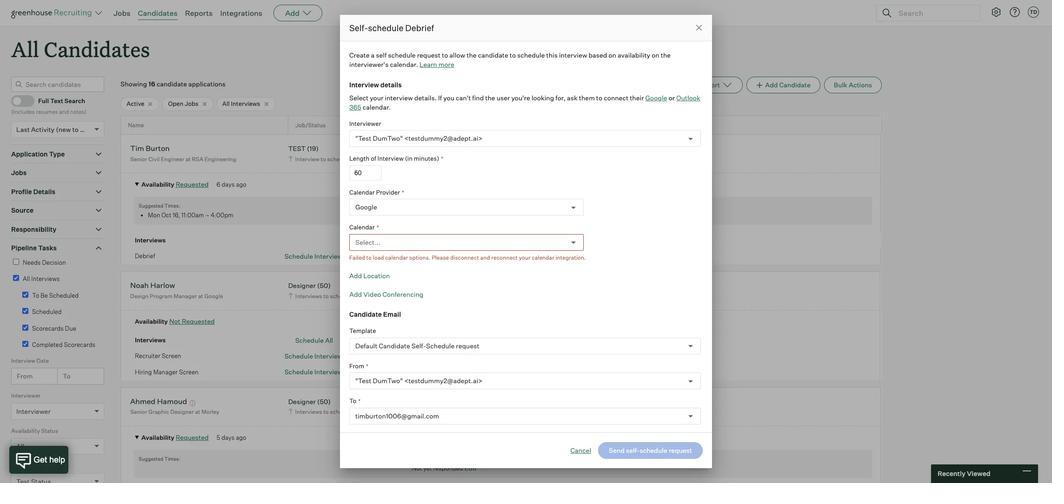 Task type: vqa. For each thing, say whether or not it's contained in the screenshot.
"."
yes



Task type: describe. For each thing, give the bounding box(es) containing it.
schedule up location
[[378, 253, 406, 261]]

hamoud
[[157, 397, 187, 407]]

not yet responded edit for test (19)
[[412, 212, 477, 220]]

schedule interview | send self-schedule request
[[285, 253, 430, 261]]

tim burton link
[[130, 144, 170, 155]]

interviewer for create a self schedule request to allow the candidate to schedule this interview based on availability on the interviewer's calendar.
[[349, 120, 381, 127]]

times: for suggested times:
[[165, 456, 180, 463]]

morley
[[201, 409, 219, 416]]

0 horizontal spatial interview
[[385, 94, 413, 102]]

times: for suggested times: mon oct 16, 11:00am – 4:00pm
[[165, 203, 180, 210]]

interview details
[[349, 81, 402, 89]]

can't
[[456, 94, 471, 102]]

16
[[148, 80, 155, 88]]

availability up suggested times:
[[141, 435, 174, 442]]

6
[[217, 181, 220, 189]]

profile
[[11, 188, 32, 196]]

schedule all
[[295, 337, 333, 345]]

<testdummy2@adept.ai> for interview details
[[404, 135, 483, 142]]

0 horizontal spatial from
[[17, 373, 33, 381]]

cancel link
[[571, 447, 591, 456]]

harlow
[[150, 281, 175, 291]]

civil
[[148, 156, 160, 163]]

request for schedule
[[417, 51, 441, 59]]

all down the greenhouse recruiting image
[[11, 35, 39, 63]]

0 horizontal spatial the
[[467, 51, 477, 59]]

request availability
[[400, 318, 461, 326]]

1 vertical spatial candidates
[[44, 35, 150, 63]]

candidate for default candidate self-schedule request
[[379, 342, 410, 350]]

"test for candidate email
[[355, 377, 372, 385]]

manager inside noah harlow design program manager at google
[[174, 293, 197, 300]]

add candidate
[[766, 81, 811, 89]]

days for designer (50)
[[222, 435, 235, 442]]

schedule inside dialog
[[426, 342, 455, 350]]

availability down program
[[135, 318, 168, 326]]

bulk actions link
[[824, 77, 882, 94]]

1 vertical spatial request
[[407, 253, 430, 261]]

2 horizontal spatial the
[[661, 51, 671, 59]]

self
[[376, 51, 387, 59]]

details.
[[414, 94, 437, 102]]

send self-schedule request link
[[347, 253, 430, 261]]

user
[[497, 94, 510, 102]]

at for burton
[[186, 156, 191, 163]]

designer for designer (50) interviews to schedule for preliminary screen
[[288, 282, 316, 290]]

bulk
[[834, 81, 848, 89]]

be
[[41, 292, 48, 300]]

full text search (includes resumes and notes)
[[11, 97, 87, 115]]

request for schedule
[[456, 342, 480, 350]]

interview inside create a self schedule request to allow the candidate to schedule this interview based on availability on the interviewer's calendar.
[[559, 51, 587, 59]]

notes)
[[70, 109, 87, 115]]

connect
[[604, 94, 629, 102]]

rsa
[[192, 156, 203, 163]]

16,
[[173, 212, 180, 219]]

availability right request
[[427, 318, 461, 326]]

0 horizontal spatial your
[[370, 94, 384, 102]]

hiring
[[135, 369, 152, 376]]

text
[[50, 97, 63, 105]]

interviewer for pipeline tasks
[[11, 393, 41, 400]]

edit for (19)
[[465, 212, 477, 220]]

burton
[[146, 144, 170, 153]]

please
[[432, 254, 449, 261]]

senior inside tim burton senior civil engineer at rsa engineering
[[130, 156, 147, 163]]

<testdummy2@adept.ai> for candidate email
[[404, 377, 483, 385]]

timburton1006@gmail.com
[[355, 413, 439, 421]]

recently viewed
[[938, 471, 991, 478]]

screen inside designer (50) interviews to schedule for preliminary screen
[[395, 293, 413, 300]]

not for designer (50)
[[412, 465, 422, 473]]

load
[[373, 254, 384, 261]]

select
[[349, 94, 369, 102]]

interview date
[[11, 358, 49, 365]]

availability down civil
[[141, 181, 174, 189]]

1 vertical spatial google
[[355, 203, 377, 211]]

noah harlow link
[[130, 281, 175, 292]]

at for harlow
[[198, 293, 203, 300]]

interviewer element
[[11, 392, 104, 427]]

resumes
[[36, 109, 58, 115]]

schedule inside "designer (50) interviews to schedule for onsite"
[[330, 409, 354, 416]]

conferencing
[[383, 291, 424, 298]]

0 horizontal spatial self-
[[349, 23, 368, 33]]

0 vertical spatial candidates
[[138, 8, 178, 18]]

applications
[[188, 80, 226, 88]]

engineering
[[205, 156, 236, 163]]

calendar for calendar
[[349, 224, 375, 231]]

add button
[[274, 5, 323, 21]]

test (19) interview to schedule for debrief
[[288, 145, 380, 163]]

looking
[[532, 94, 554, 102]]

availability inside "element"
[[11, 428, 40, 435]]

to inside test (19) interview to schedule for debrief
[[321, 156, 326, 163]]

1 on from the left
[[609, 51, 616, 59]]

engineer
[[161, 156, 184, 163]]

availability status element
[[11, 427, 104, 462]]

candidate for add candidate
[[780, 81, 811, 89]]

candidate reports are now available! apply filters and select "view in app" element
[[658, 77, 743, 94]]

default candidate self-schedule request
[[355, 342, 480, 350]]

add for add video conferencing
[[349, 291, 362, 298]]

profile details
[[11, 188, 55, 196]]

to inside "designer (50) interviews to schedule for onsite"
[[324, 409, 329, 416]]

disconnect
[[450, 254, 479, 261]]

test status
[[11, 463, 41, 470]]

last activity (new to old) option
[[16, 125, 92, 133]]

schedule for third the schedule interview link from the top
[[285, 369, 313, 377]]

"test for interview details
[[355, 135, 372, 142]]

job/status
[[295, 122, 326, 129]]

your inside alert
[[519, 254, 531, 261]]

0 vertical spatial scheduled
[[49, 292, 79, 300]]

tim
[[130, 144, 144, 153]]

2 vertical spatial designer
[[170, 409, 194, 416]]

failed to load calendar options. please disconnect and reconnect your calendar integration. alert
[[349, 253, 701, 262]]

needs decision
[[23, 259, 66, 266]]

interview to schedule for debrief link
[[287, 155, 382, 164]]

this
[[546, 51, 558, 59]]

1 vertical spatial candidate
[[349, 311, 382, 319]]

ago for test
[[236, 181, 247, 189]]

1 vertical spatial candidate
[[157, 80, 187, 88]]

1 vertical spatial self-
[[412, 342, 426, 350]]

google inside noah harlow design program manager at google
[[205, 293, 223, 300]]

create
[[349, 51, 370, 59]]

all inside "availability status" "element"
[[16, 443, 24, 451]]

1 vertical spatial scorecards
[[64, 342, 95, 349]]

application
[[11, 150, 48, 158]]

yet for (19)
[[424, 212, 432, 220]]

old)
[[80, 125, 92, 133]]

calendar right load
[[385, 254, 408, 261]]

edit link for (19)
[[465, 212, 477, 220]]

3 schedule interview link from the top
[[285, 369, 343, 377]]

candidate email
[[349, 311, 401, 319]]

more
[[439, 60, 454, 68]]

learn more
[[420, 60, 454, 68]]

calendar down select
[[363, 103, 389, 111]]

to left old) on the left of page
[[72, 125, 79, 133]]

status for test status
[[24, 463, 41, 470]]

2 senior from the top
[[130, 409, 147, 416]]

recruiter
[[135, 353, 160, 360]]

designer (50) interviews to schedule for preliminary screen
[[288, 282, 413, 300]]

based
[[589, 51, 607, 59]]

2 vertical spatial screen
[[179, 369, 199, 376]]

1 horizontal spatial to
[[63, 373, 71, 381]]

last activity (new to old)
[[16, 125, 92, 133]]

for for harlow
[[355, 293, 362, 300]]

1 vertical spatial screen
[[162, 353, 181, 360]]

ago for designer
[[236, 435, 246, 442]]

All Interviews checkbox
[[13, 276, 19, 282]]

schedule interview for recruiter screen
[[285, 353, 343, 361]]

days for test (19)
[[222, 181, 235, 189]]

schedule left this
[[518, 51, 545, 59]]

hiring manager screen
[[135, 369, 199, 376]]

for,
[[556, 94, 566, 102]]

recently
[[938, 471, 966, 478]]

td button
[[1026, 5, 1041, 20]]

status for availability status
[[41, 428, 58, 435]]

schedule up calendar. at left
[[388, 51, 416, 59]]

1 horizontal spatial jobs
[[114, 8, 131, 18]]

scorecards due
[[32, 325, 76, 333]]

jobs link
[[114, 8, 131, 18]]

integrations
[[220, 8, 262, 18]]

Search text field
[[897, 6, 972, 20]]

open jobs
[[168, 100, 199, 108]]

interview inside test (19) interview to schedule for debrief
[[295, 156, 319, 163]]

calendar for calendar provider
[[349, 189, 375, 196]]

11:00am
[[181, 212, 204, 219]]

add candidate link
[[747, 77, 821, 94]]

schedule inside designer (50) interviews to schedule for preliminary screen
[[330, 293, 354, 300]]

full
[[38, 97, 49, 105]]

not yet responded edit for designer (50)
[[412, 465, 477, 473]]

(50) for designer (50) interviews to schedule for preliminary screen
[[317, 282, 331, 290]]

"test dumtwo" <testdummy2@adept.ai> for candidate email
[[355, 377, 483, 385]]

1 vertical spatial manager
[[153, 369, 178, 376]]

0 vertical spatial google
[[646, 94, 667, 102]]

schedule up self
[[368, 23, 404, 33]]

onsite
[[363, 409, 380, 416]]

outlook
[[677, 94, 701, 102]]

learn more link
[[420, 60, 454, 68]]

cancel
[[571, 447, 591, 455]]



Task type: locate. For each thing, give the bounding box(es) containing it.
2 edit link from the top
[[465, 465, 477, 473]]

provider
[[376, 189, 400, 196]]

at inside noah harlow design program manager at google
[[198, 293, 203, 300]]

2 "test dumtwo" <testdummy2@adept.ai> from the top
[[355, 377, 483, 385]]

yet for (50)
[[424, 465, 432, 473]]

to inside alert
[[366, 254, 372, 261]]

ahmed hamoud has been in onsite for more than 21 days image
[[189, 401, 197, 407]]

senior down ahmed
[[130, 409, 147, 416]]

to right them
[[596, 94, 603, 102]]

ago right 5
[[236, 435, 246, 442]]

2 horizontal spatial jobs
[[185, 100, 199, 108]]

2 schedule interview from the top
[[285, 369, 343, 377]]

"test dumtwo" <testdummy2@adept.ai> up minutes)
[[355, 135, 483, 142]]

debrief inside dialog
[[405, 23, 434, 33]]

1 vertical spatial (50)
[[317, 398, 331, 406]]

1 horizontal spatial debrief
[[360, 156, 380, 163]]

debrief up calendar provider
[[360, 156, 380, 163]]

0 horizontal spatial jobs
[[11, 169, 27, 177]]

all interviews
[[222, 100, 260, 108], [23, 276, 60, 283]]

for left of
[[352, 156, 359, 163]]

0 vertical spatial jobs
[[114, 8, 131, 18]]

dumtwo"
[[373, 135, 403, 142], [373, 377, 403, 385]]

1 vertical spatial and
[[480, 254, 490, 261]]

Search candidates field
[[11, 77, 104, 92]]

1 vertical spatial interview
[[385, 94, 413, 102]]

.
[[389, 103, 391, 111]]

"test up length
[[355, 135, 372, 142]]

|
[[344, 253, 346, 261]]

reconnect
[[491, 254, 518, 261]]

0 vertical spatial calendar
[[349, 189, 375, 196]]

0 vertical spatial interviewer
[[349, 120, 381, 127]]

the right find
[[485, 94, 495, 102]]

mon
[[148, 212, 160, 219]]

<testdummy2@adept.ai> down the "default candidate self-schedule request"
[[404, 377, 483, 385]]

1 vertical spatial "test dumtwo" <testdummy2@adept.ai>
[[355, 377, 483, 385]]

1 vertical spatial senior
[[130, 409, 147, 416]]

to down completed scorecards
[[63, 373, 71, 381]]

suggested for suggested times: mon oct 16, 11:00am – 4:00pm
[[139, 203, 163, 210]]

the right availability
[[661, 51, 671, 59]]

and left reconnect
[[480, 254, 490, 261]]

test status element
[[11, 462, 104, 484]]

edit link for (50)
[[465, 465, 477, 473]]

0 vertical spatial schedule interview link
[[285, 253, 343, 261]]

their
[[630, 94, 644, 102]]

candidates down jobs link
[[44, 35, 150, 63]]

0 vertical spatial and
[[59, 109, 69, 115]]

responsibility
[[11, 226, 56, 233]]

completed scorecards
[[32, 342, 95, 349]]

0 vertical spatial yet
[[424, 212, 432, 220]]

on right based
[[609, 51, 616, 59]]

program
[[150, 293, 173, 300]]

Scorecards Due checkbox
[[22, 325, 28, 331]]

for for burton
[[352, 156, 359, 163]]

2 times: from the top
[[165, 456, 180, 463]]

interviewer up 'availability status'
[[16, 408, 51, 416]]

"test dumtwo" <testdummy2@adept.ai> for interview details
[[355, 135, 483, 142]]

at down ahmed hamoud has been in onsite for more than 21 days icon
[[195, 409, 200, 416]]

days right 5
[[222, 435, 235, 442]]

length
[[349, 155, 370, 162]]

interviews inside "designer (50) interviews to schedule for onsite"
[[295, 409, 322, 416]]

2 not yet responded edit from the top
[[412, 465, 477, 473]]

4:00pm
[[211, 212, 233, 219]]

0 horizontal spatial all interviews
[[23, 276, 60, 283]]

1 horizontal spatial google
[[355, 203, 377, 211]]

0 vertical spatial debrief
[[405, 23, 434, 33]]

interview right this
[[559, 51, 587, 59]]

1 not yet responded edit from the top
[[412, 212, 477, 220]]

request up learn
[[417, 51, 441, 59]]

1 horizontal spatial the
[[485, 94, 495, 102]]

1 vertical spatial yet
[[424, 465, 432, 473]]

viewed
[[967, 471, 991, 478]]

at inside tim burton senior civil engineer at rsa engineering
[[186, 156, 191, 163]]

times: inside "suggested times: mon oct 16, 11:00am – 4:00pm"
[[165, 203, 180, 210]]

actions
[[849, 81, 872, 89]]

calendar
[[349, 189, 375, 196], [349, 224, 375, 231]]

<testdummy2@adept.ai> up minutes)
[[404, 135, 483, 142]]

self-schedule debrief dialog
[[340, 15, 712, 484]]

1 horizontal spatial interview
[[559, 51, 587, 59]]

2 vertical spatial for
[[355, 409, 362, 416]]

2 (50) from the top
[[317, 398, 331, 406]]

1 schedule interview from the top
[[285, 353, 343, 361]]

template
[[349, 328, 376, 335]]

1 vertical spatial <testdummy2@adept.ai>
[[404, 377, 483, 385]]

1 "test from the top
[[355, 135, 372, 142]]

0 horizontal spatial and
[[59, 109, 69, 115]]

0 vertical spatial responded
[[433, 212, 463, 220]]

1 vertical spatial edit link
[[465, 465, 477, 473]]

on right availability
[[652, 51, 660, 59]]

you're
[[512, 94, 530, 102]]

manager right program
[[174, 293, 197, 300]]

debrief up noah at bottom left
[[135, 253, 155, 260]]

0 vertical spatial to
[[32, 292, 39, 300]]

not for test (19)
[[412, 212, 422, 220]]

To Be Scheduled checkbox
[[22, 292, 28, 298]]

ago right 6
[[236, 181, 247, 189]]

0 vertical spatial <testdummy2@adept.ai>
[[404, 135, 483, 142]]

interviewer inside self-schedule debrief dialog
[[349, 120, 381, 127]]

all interviews down applications
[[222, 100, 260, 108]]

2 edit from the top
[[465, 465, 477, 473]]

1 horizontal spatial all interviews
[[222, 100, 260, 108]]

all right "all interviews" option
[[23, 276, 30, 283]]

dumtwo" for details
[[373, 135, 403, 142]]

1 horizontal spatial your
[[519, 254, 531, 261]]

(19)
[[307, 145, 319, 153]]

application type
[[11, 150, 65, 158]]

days right 6
[[222, 181, 235, 189]]

send
[[347, 253, 363, 261]]

screen up email
[[395, 293, 413, 300]]

–
[[205, 212, 209, 219]]

"test up onsite at the left bottom of the page
[[355, 377, 372, 385]]

schedule left video
[[330, 293, 354, 300]]

self-
[[349, 23, 368, 33], [412, 342, 426, 350]]

0 vertical spatial candidate
[[780, 81, 811, 89]]

0 vertical spatial your
[[370, 94, 384, 102]]

needs
[[23, 259, 41, 266]]

candidate right "allow"
[[478, 51, 508, 59]]

0 horizontal spatial status
[[24, 463, 41, 470]]

1 <testdummy2@adept.ai> from the top
[[404, 135, 483, 142]]

bulk actions
[[834, 81, 872, 89]]

1 days from the top
[[222, 181, 235, 189]]

responded for (50)
[[433, 465, 463, 473]]

1 horizontal spatial self-
[[412, 342, 426, 350]]

"test dumtwo" <testdummy2@adept.ai> down the "default candidate self-schedule request"
[[355, 377, 483, 385]]

learn
[[420, 60, 437, 68]]

2 horizontal spatial debrief
[[405, 23, 434, 33]]

add video conferencing
[[349, 291, 424, 298]]

interviews
[[231, 100, 260, 108], [135, 237, 166, 244], [31, 276, 60, 283], [295, 293, 322, 300], [135, 337, 166, 345], [295, 409, 322, 416]]

edit for (50)
[[465, 465, 477, 473]]

suggested inside "suggested times: mon oct 16, 11:00am – 4:00pm"
[[139, 203, 163, 210]]

reports link
[[185, 8, 213, 18]]

1 (50) from the top
[[317, 282, 331, 290]]

2 on from the left
[[652, 51, 660, 59]]

candidates right jobs link
[[138, 8, 178, 18]]

1 vertical spatial ago
[[236, 435, 246, 442]]

calendar up select...
[[349, 224, 375, 231]]

google
[[646, 94, 667, 102], [355, 203, 377, 211], [205, 293, 223, 300]]

0 vertical spatial senior
[[130, 156, 147, 163]]

schedule interview for hiring manager screen
[[285, 369, 343, 377]]

1 vertical spatial days
[[222, 435, 235, 442]]

2 dumtwo" from the top
[[373, 377, 403, 385]]

1 senior from the top
[[130, 156, 147, 163]]

add
[[285, 8, 300, 18], [766, 81, 778, 89], [349, 272, 362, 280], [349, 291, 362, 298]]

debrief inside test (19) interview to schedule for debrief
[[360, 156, 380, 163]]

1 not from the top
[[412, 212, 422, 220]]

location
[[363, 272, 390, 280]]

candidate left "bulk" on the top
[[780, 81, 811, 89]]

dumtwo" up length of interview (in minutes)
[[373, 135, 403, 142]]

outlook 365
[[349, 94, 701, 111]]

interviewer down the 365
[[349, 120, 381, 127]]

2 vertical spatial candidate
[[379, 342, 410, 350]]

status down interviewer element
[[41, 428, 58, 435]]

1 horizontal spatial and
[[480, 254, 490, 261]]

request left please
[[407, 253, 430, 261]]

ago
[[236, 181, 247, 189], [236, 435, 246, 442]]

your right reconnect
[[519, 254, 531, 261]]

2 vertical spatial google
[[205, 293, 223, 300]]

to left length
[[321, 156, 326, 163]]

1 edit link from the top
[[465, 212, 477, 220]]

noah
[[130, 281, 149, 291]]

1 vertical spatial all interviews
[[23, 276, 60, 283]]

all left default
[[325, 337, 333, 345]]

0 vertical spatial request
[[417, 51, 441, 59]]

from down interview date
[[17, 373, 33, 381]]

generate report
[[670, 81, 720, 89]]

to left load
[[366, 254, 372, 261]]

at
[[186, 156, 191, 163], [198, 293, 203, 300], [195, 409, 200, 416]]

Scheduled checkbox
[[22, 309, 28, 315]]

1 times: from the top
[[165, 203, 180, 210]]

candidate right 16
[[157, 80, 187, 88]]

for
[[352, 156, 359, 163], [355, 293, 362, 300], [355, 409, 362, 416]]

designer (50) interviews to schedule for onsite
[[288, 398, 380, 416]]

2 yet from the top
[[424, 465, 432, 473]]

ask
[[567, 94, 578, 102]]

schedule left of
[[327, 156, 351, 163]]

request down 'request availability'
[[456, 342, 480, 350]]

responded for (19)
[[433, 212, 463, 220]]

2 horizontal spatial to
[[349, 398, 357, 405]]

1 vertical spatial responded
[[433, 465, 463, 473]]

schedule left onsite at the left bottom of the page
[[330, 409, 354, 416]]

1 vertical spatial debrief
[[360, 156, 380, 163]]

1 vertical spatial from
[[17, 373, 33, 381]]

suggested for suggested times:
[[139, 456, 163, 463]]

0 vertical spatial not yet responded edit
[[412, 212, 477, 220]]

calendar left the integration.
[[532, 254, 555, 261]]

to up more
[[442, 51, 448, 59]]

availability up 'test status'
[[11, 428, 40, 435]]

greenhouse recruiting image
[[11, 7, 95, 19]]

none number field inside self-schedule debrief dialog
[[349, 165, 382, 181]]

checkmark image
[[15, 97, 22, 104]]

1 suggested from the top
[[139, 203, 163, 210]]

add for add candidate
[[766, 81, 778, 89]]

(50) up interviews to schedule for onsite link
[[317, 398, 331, 406]]

td button
[[1028, 7, 1039, 18]]

2 vertical spatial interviewer
[[16, 408, 51, 416]]

schedule for schedule all link
[[295, 337, 324, 345]]

designer inside "designer (50) interviews to schedule for onsite"
[[288, 398, 316, 406]]

0 horizontal spatial scorecards
[[32, 325, 64, 333]]

interviews inside designer (50) interviews to schedule for preliminary screen
[[295, 293, 322, 300]]

0 vertical spatial "test dumtwo" <testdummy2@adept.ai>
[[355, 135, 483, 142]]

scorecards up completed
[[32, 325, 64, 333]]

request
[[417, 51, 441, 59], [407, 253, 430, 261], [456, 342, 480, 350]]

1 ago from the top
[[236, 181, 247, 189]]

1 vertical spatial for
[[355, 293, 362, 300]]

showing 16 candidate applications
[[121, 80, 226, 88]]

for inside test (19) interview to schedule for debrief
[[352, 156, 359, 163]]

or
[[669, 94, 675, 102]]

reports
[[185, 8, 213, 18]]

0 vertical spatial at
[[186, 156, 191, 163]]

at right program
[[198, 293, 203, 300]]

Completed Scorecards checkbox
[[22, 342, 28, 348]]

0 vertical spatial dumtwo"
[[373, 135, 403, 142]]

(50) up interviews to schedule for preliminary screen link
[[317, 282, 331, 290]]

for inside "designer (50) interviews to schedule for onsite"
[[355, 409, 362, 416]]

scheduled down the be
[[32, 309, 62, 316]]

6 days ago
[[217, 181, 247, 189]]

(50) for designer (50) interviews to schedule for onsite
[[317, 398, 331, 406]]

allow
[[450, 51, 465, 59]]

add for add location
[[349, 272, 362, 280]]

to left this
[[510, 51, 516, 59]]

senior down tim
[[130, 156, 147, 163]]

times:
[[165, 203, 180, 210], [165, 456, 180, 463]]

0 vertical spatial suggested
[[139, 203, 163, 210]]

<testdummy2@adept.ai>
[[404, 135, 483, 142], [404, 377, 483, 385]]

designer inside designer (50) interviews to schedule for preliminary screen
[[288, 282, 316, 290]]

to inside designer (50) interviews to schedule for preliminary screen
[[324, 293, 329, 300]]

decision
[[42, 259, 66, 266]]

to up interviews to schedule for onsite link
[[349, 398, 357, 405]]

2 horizontal spatial google
[[646, 94, 667, 102]]

schedule interview
[[285, 353, 343, 361], [285, 369, 343, 377]]

suggested
[[139, 203, 163, 210], [139, 456, 163, 463]]

jobs right open
[[185, 100, 199, 108]]

schedule all link
[[295, 337, 333, 345]]

1 dumtwo" from the top
[[373, 135, 403, 142]]

self- up create
[[349, 23, 368, 33]]

interviewer down interview date
[[11, 393, 41, 400]]

the right "allow"
[[467, 51, 477, 59]]

candidate right default
[[379, 342, 410, 350]]

"test dumtwo" <testdummy2@adept.ai>
[[355, 135, 483, 142], [355, 377, 483, 385]]

suggested times:
[[139, 456, 180, 463]]

screen
[[395, 293, 413, 300], [162, 353, 181, 360], [179, 369, 199, 376]]

schedule for noah harlow the schedule interview link
[[285, 353, 313, 361]]

pipeline
[[11, 244, 37, 252]]

at left rsa
[[186, 156, 191, 163]]

self-
[[364, 253, 378, 261]]

details
[[381, 81, 402, 89]]

self- down request
[[412, 342, 426, 350]]

dumtwo" up onsite at the left bottom of the page
[[373, 377, 403, 385]]

all down applications
[[222, 100, 230, 108]]

1 vertical spatial scheduled
[[32, 309, 62, 316]]

to left onsite at the left bottom of the page
[[324, 409, 329, 416]]

1 horizontal spatial from
[[349, 363, 364, 370]]

interview up .
[[385, 94, 413, 102]]

1 edit from the top
[[465, 212, 477, 220]]

for left onsite at the left bottom of the page
[[355, 409, 362, 416]]

0 vertical spatial self-
[[349, 23, 368, 33]]

1 responded from the top
[[433, 212, 463, 220]]

1 vertical spatial schedule interview link
[[285, 353, 343, 361]]

2 vertical spatial debrief
[[135, 253, 155, 260]]

all up test
[[16, 443, 24, 451]]

scorecards down due at the bottom left of page
[[64, 342, 95, 349]]

activity
[[31, 125, 55, 133]]

search
[[64, 97, 85, 105]]

0 vertical spatial (50)
[[317, 282, 331, 290]]

manager down recruiter screen
[[153, 369, 178, 376]]

test
[[288, 145, 306, 153]]

configure image
[[991, 7, 1002, 18]]

0 vertical spatial ago
[[236, 181, 247, 189]]

showing
[[121, 80, 147, 88]]

to inside self-schedule debrief dialog
[[349, 398, 357, 405]]

0 horizontal spatial debrief
[[135, 253, 155, 260]]

of
[[371, 155, 376, 162]]

designer for designer (50) interviews to schedule for onsite
[[288, 398, 316, 406]]

request inside create a self schedule request to allow the candidate to schedule this interview based on availability on the interviewer's calendar.
[[417, 51, 441, 59]]

2 vertical spatial jobs
[[11, 169, 27, 177]]

0 vertical spatial edit link
[[465, 212, 477, 220]]

the
[[467, 51, 477, 59], [661, 51, 671, 59], [485, 94, 495, 102]]

(50) inside designer (50) interviews to schedule for preliminary screen
[[317, 282, 331, 290]]

add inside popup button
[[285, 8, 300, 18]]

2 suggested from the top
[[139, 456, 163, 463]]

candidate inside create a self schedule request to allow the candidate to schedule this interview based on availability on the interviewer's calendar.
[[478, 51, 508, 59]]

1 vertical spatial your
[[519, 254, 531, 261]]

2 <testdummy2@adept.ai> from the top
[[404, 377, 483, 385]]

1 horizontal spatial candidate
[[478, 51, 508, 59]]

debrief up learn
[[405, 23, 434, 33]]

2 not from the top
[[412, 465, 422, 473]]

add for add
[[285, 8, 300, 18]]

failed
[[349, 254, 365, 261]]

(50) inside "designer (50) interviews to schedule for onsite"
[[317, 398, 331, 406]]

2 responded from the top
[[433, 465, 463, 473]]

manager
[[174, 293, 197, 300], [153, 369, 178, 376]]

and inside full text search (includes resumes and notes)
[[59, 109, 69, 115]]

2 vertical spatial at
[[195, 409, 200, 416]]

0 horizontal spatial candidate
[[157, 80, 187, 88]]

1 vertical spatial edit
[[465, 465, 477, 473]]

2 schedule interview link from the top
[[285, 353, 343, 361]]

last
[[16, 125, 30, 133]]

0 vertical spatial manager
[[174, 293, 197, 300]]

your up calendar . at left top
[[370, 94, 384, 102]]

generate
[[670, 81, 698, 89]]

0 vertical spatial scorecards
[[32, 325, 64, 333]]

and inside alert
[[480, 254, 490, 261]]

for inside designer (50) interviews to schedule for preliminary screen
[[355, 293, 362, 300]]

1 vertical spatial designer
[[288, 398, 316, 406]]

0 vertical spatial all interviews
[[222, 100, 260, 108]]

senior graphic designer at morley
[[130, 409, 219, 416]]

calendar left provider
[[349, 189, 375, 196]]

find
[[472, 94, 484, 102]]

screen up ahmed hamoud has been in onsite for more than 21 days icon
[[179, 369, 199, 376]]

status right test
[[24, 463, 41, 470]]

dumtwo" for email
[[373, 377, 403, 385]]

from inside self-schedule debrief dialog
[[349, 363, 364, 370]]

2 calendar from the top
[[349, 224, 375, 231]]

candidates
[[138, 8, 178, 18], [44, 35, 150, 63]]

1 yet from the top
[[424, 212, 432, 220]]

to up schedule all link
[[324, 293, 329, 300]]

1 vertical spatial not yet responded edit
[[412, 465, 477, 473]]

calendar.
[[390, 60, 418, 68]]

5
[[217, 435, 220, 442]]

jobs left candidates link
[[114, 8, 131, 18]]

1 calendar from the top
[[349, 189, 375, 196]]

2 ago from the top
[[236, 435, 246, 442]]

0 vertical spatial times:
[[165, 203, 180, 210]]

schedule interview link for tim burton
[[285, 253, 343, 261]]

0 vertical spatial interview
[[559, 51, 587, 59]]

screen up hiring manager screen
[[162, 353, 181, 360]]

2 "test from the top
[[355, 377, 372, 385]]

schedule interview link for noah harlow
[[285, 353, 343, 361]]

to left the be
[[32, 292, 39, 300]]

jobs up profile
[[11, 169, 27, 177]]

failed to load calendar options. please disconnect and reconnect your calendar integration.
[[349, 254, 586, 261]]

status inside "element"
[[41, 428, 58, 435]]

Needs Decision checkbox
[[13, 259, 19, 265]]

and
[[59, 109, 69, 115], [480, 254, 490, 261]]

from down default
[[349, 363, 364, 370]]

scheduled right the be
[[49, 292, 79, 300]]

all interviews up the be
[[23, 276, 60, 283]]

365
[[349, 103, 361, 111]]

2 days from the top
[[222, 435, 235, 442]]

1 horizontal spatial status
[[41, 428, 58, 435]]

0 vertical spatial schedule interview
[[285, 353, 343, 361]]

for left video
[[355, 293, 362, 300]]

None number field
[[349, 165, 382, 181]]

1 schedule interview link from the top
[[285, 253, 343, 261]]

0 horizontal spatial to
[[32, 292, 39, 300]]

schedule inside test (19) interview to schedule for debrief
[[327, 156, 351, 163]]

all candidates
[[11, 35, 150, 63]]

1 "test dumtwo" <testdummy2@adept.ai> from the top
[[355, 135, 483, 142]]

1 vertical spatial calendar
[[349, 224, 375, 231]]

candidate up template
[[349, 311, 382, 319]]

0 horizontal spatial google
[[205, 293, 223, 300]]

interview
[[559, 51, 587, 59], [385, 94, 413, 102]]

to
[[32, 292, 39, 300], [63, 373, 71, 381], [349, 398, 357, 405]]

calendar .
[[363, 103, 391, 111]]

1 vertical spatial jobs
[[185, 100, 199, 108]]

1 vertical spatial times:
[[165, 456, 180, 463]]

0 vertical spatial "test
[[355, 135, 372, 142]]



